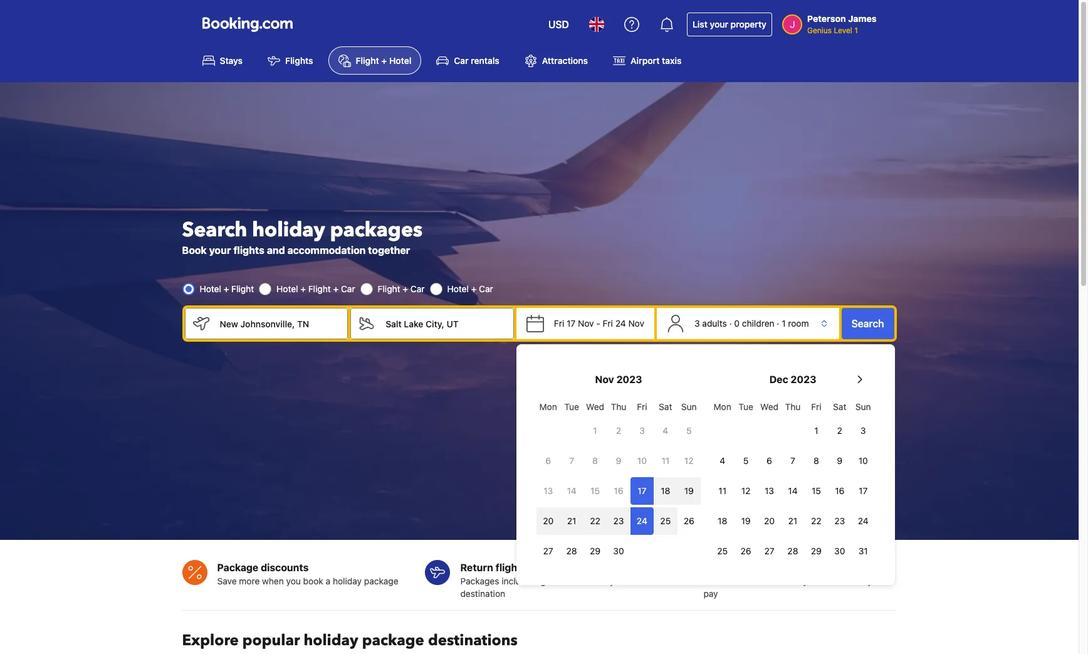 Task type: describe. For each thing, give the bounding box(es) containing it.
26 Dec 2023 checkbox
[[735, 537, 758, 565]]

4 for 4 nov 2023 checkbox on the right of the page
[[663, 425, 669, 436]]

18 cell
[[654, 475, 678, 505]]

to
[[561, 576, 569, 587]]

19 for 19 option at the right bottom of page
[[742, 515, 751, 526]]

stays link
[[192, 46, 253, 75]]

3 for nov 2023
[[640, 425, 645, 436]]

0 horizontal spatial 17
[[567, 318, 576, 329]]

sat for nov 2023
[[659, 401, 673, 412]]

17 cell
[[631, 475, 654, 505]]

26 for 26 dec 2023 option
[[741, 546, 752, 556]]

23 Dec 2023 checkbox
[[829, 507, 852, 535]]

1 inside peterson james genius level 1
[[855, 26, 858, 35]]

when
[[262, 576, 284, 587]]

12 for the 12 "checkbox"
[[742, 485, 751, 496]]

package discounts save more when you book a holiday package
[[217, 562, 399, 587]]

23 for 23 nov 2023 option at the right
[[614, 515, 624, 526]]

20 Dec 2023 checkbox
[[758, 507, 782, 535]]

17 Dec 2023 checkbox
[[852, 477, 875, 505]]

17 for 17 nov 2023 option
[[638, 485, 647, 496]]

included
[[529, 562, 571, 573]]

11 for the 11 nov 2023 checkbox
[[662, 455, 670, 466]]

dec
[[770, 374, 789, 385]]

flights
[[285, 55, 313, 66]]

fri up 1 option
[[812, 401, 822, 412]]

23 for 23 dec 2023 checkbox
[[835, 515, 846, 526]]

3 you from the left
[[868, 576, 883, 587]]

attractions link
[[515, 46, 598, 75]]

booking.com online hotel reservations image
[[202, 17, 293, 32]]

22 cell
[[584, 505, 607, 535]]

together
[[368, 245, 410, 256]]

5 for 5 option
[[687, 425, 692, 436]]

grid for nov
[[537, 394, 701, 565]]

28 for the 28 'option'
[[788, 546, 799, 556]]

popular
[[243, 630, 300, 651]]

flights for holiday
[[233, 245, 265, 256]]

23 Nov 2023 checkbox
[[607, 507, 631, 535]]

package inside 'package discounts save more when you book a holiday package'
[[364, 576, 399, 587]]

22 for the 22 nov 2023 option
[[590, 515, 601, 526]]

6 Nov 2023 checkbox
[[537, 447, 560, 475]]

holiday inside 'package discounts save more when you book a holiday package'
[[333, 576, 362, 587]]

1 horizontal spatial flights
[[496, 562, 527, 573]]

15 Dec 2023 checkbox
[[805, 477, 829, 505]]

11 Nov 2023 checkbox
[[654, 447, 678, 475]]

24 for 24 dec 2023 checkbox
[[858, 515, 869, 526]]

21 for 21 nov 2023 option on the right of page
[[567, 515, 577, 526]]

30 for 30 checkbox
[[835, 546, 846, 556]]

29 for 29 "option"
[[811, 546, 822, 556]]

taxes
[[716, 576, 738, 587]]

30 Nov 2023 checkbox
[[607, 537, 631, 565]]

your inside search holiday packages book your flights and accommodation together
[[209, 245, 231, 256]]

adults
[[703, 318, 727, 329]]

13 Dec 2023 checkbox
[[758, 477, 782, 505]]

sat for dec 2023
[[834, 401, 847, 412]]

15 Nov 2023 checkbox
[[584, 477, 607, 505]]

6 Dec 2023 checkbox
[[758, 447, 782, 475]]

8 Dec 2023 checkbox
[[805, 447, 829, 475]]

24 Dec 2023 checkbox
[[852, 507, 875, 535]]

14 Dec 2023 checkbox
[[782, 477, 805, 505]]

peterson
[[808, 13, 847, 24]]

nov 2023
[[595, 374, 643, 385]]

holiday inside search holiday packages book your flights and accommodation together
[[252, 217, 325, 244]]

packages
[[461, 576, 499, 587]]

7 for 7 checkbox
[[570, 455, 574, 466]]

4 Dec 2023 checkbox
[[711, 447, 735, 475]]

6 for 6 dec 2023 checkbox
[[767, 455, 773, 466]]

james
[[849, 13, 877, 24]]

list your property link
[[687, 13, 773, 36]]

17 for 17 dec 2023 option at the right of page
[[859, 485, 868, 496]]

1 · from the left
[[730, 318, 732, 329]]

8 Nov 2023 checkbox
[[584, 447, 607, 475]]

grid for dec
[[711, 394, 875, 565]]

all
[[704, 576, 714, 587]]

airport taxis link
[[603, 46, 692, 75]]

26 for the 26 nov 2023 checkbox
[[684, 515, 695, 526]]

1 inside 1 option
[[815, 425, 819, 436]]

20 cell
[[537, 505, 560, 535]]

22 Dec 2023 checkbox
[[805, 507, 829, 535]]

14 for 14 checkbox at the bottom
[[789, 485, 798, 496]]

1 inside "1" option
[[593, 425, 597, 436]]

2 for nov 2023
[[616, 425, 622, 436]]

all taxes included. what you see is what you pay
[[704, 576, 883, 599]]

what
[[780, 576, 801, 587]]

1 horizontal spatial nov
[[595, 374, 614, 385]]

your inside return flights included packages include flights to and from your destination
[[610, 576, 628, 587]]

+ for flight + hotel
[[382, 55, 387, 66]]

15 for 15 dec 2023 "checkbox"
[[812, 485, 821, 496]]

19 Nov 2023 checkbox
[[678, 477, 701, 505]]

2023 for dec 2023
[[791, 374, 817, 385]]

Where to? field
[[376, 308, 514, 339]]

27 Nov 2023 checkbox
[[537, 537, 560, 565]]

attractions
[[542, 55, 588, 66]]

mon for dec
[[714, 401, 732, 412]]

25 for the 25 dec 2023 'option'
[[718, 546, 728, 556]]

7 Dec 2023 checkbox
[[782, 447, 805, 475]]

20 Nov 2023 checkbox
[[537, 507, 560, 535]]

29 for 29 option
[[590, 546, 601, 556]]

and inside return flights included packages include flights to and from your destination
[[572, 576, 587, 587]]

2023 for nov 2023
[[617, 374, 643, 385]]

flight + car
[[378, 284, 425, 294]]

stays
[[220, 55, 243, 66]]

16 Dec 2023 checkbox
[[829, 477, 852, 505]]

12 Dec 2023 checkbox
[[735, 477, 758, 505]]

tue for dec
[[739, 401, 754, 412]]

property
[[731, 19, 767, 29]]

thu for dec
[[786, 401, 801, 412]]

3 adults · 0 children · 1 room
[[695, 318, 809, 329]]

20 for 20 nov 2023 checkbox at the bottom of the page
[[543, 515, 554, 526]]

2 for dec 2023
[[838, 425, 843, 436]]

included.
[[740, 576, 777, 587]]

return flights included packages include flights to and from your destination
[[461, 562, 628, 599]]

0
[[735, 318, 740, 329]]

10 for 10 checkbox
[[859, 455, 868, 466]]

26 Nov 2023 checkbox
[[678, 507, 701, 535]]

package
[[217, 562, 259, 573]]

hotel for hotel + flight + car
[[277, 284, 298, 294]]

25 Dec 2023 checkbox
[[711, 537, 735, 565]]

genius
[[808, 26, 832, 35]]

save
[[217, 576, 237, 587]]

fri left the -
[[554, 318, 565, 329]]

+ for flight + car
[[403, 284, 408, 294]]

16 Nov 2023 checkbox
[[607, 477, 631, 505]]

5 for "5 dec 2023" checkbox
[[744, 455, 749, 466]]

13 for 13 nov 2023 checkbox
[[544, 485, 553, 496]]

25 Nov 2023 checkbox
[[654, 507, 678, 535]]

1 vertical spatial package
[[362, 630, 425, 651]]

thu for nov
[[611, 401, 627, 412]]

usd button
[[541, 9, 577, 40]]

search holiday packages book your flights and accommodation together
[[182, 217, 423, 256]]

fri 17 nov - fri 24 nov
[[554, 318, 645, 329]]

explore
[[182, 630, 239, 651]]

tue for nov
[[565, 401, 579, 412]]

flights link
[[258, 46, 323, 75]]

search for search
[[852, 318, 885, 329]]

10 Dec 2023 checkbox
[[852, 447, 875, 475]]

18 for 18 nov 2023 option at bottom
[[661, 485, 671, 496]]

return
[[461, 562, 493, 573]]

25 for 25 nov 2023 "checkbox"
[[661, 515, 671, 526]]

18 for '18 dec 2023' option
[[718, 515, 728, 526]]



Task type: vqa. For each thing, say whether or not it's contained in the screenshot.


Task type: locate. For each thing, give the bounding box(es) containing it.
0 horizontal spatial 18
[[661, 485, 671, 496]]

a
[[326, 576, 331, 587]]

28 for 28 nov 2023 option
[[567, 546, 577, 556]]

book
[[182, 245, 207, 256]]

1 horizontal spatial 8
[[814, 455, 820, 466]]

· left 0
[[730, 318, 732, 329]]

1 right level
[[855, 26, 858, 35]]

18 inside 'cell'
[[661, 485, 671, 496]]

0 horizontal spatial search
[[182, 217, 247, 244]]

wed for dec 2023
[[761, 401, 779, 412]]

0 horizontal spatial 27
[[543, 546, 554, 556]]

2 29 from the left
[[811, 546, 822, 556]]

1 horizontal spatial 5
[[744, 455, 749, 466]]

1 mon from the left
[[540, 401, 557, 412]]

0 horizontal spatial grid
[[537, 394, 701, 565]]

20 inside option
[[765, 515, 775, 526]]

flight + hotel link
[[328, 46, 422, 75]]

1 horizontal spatial 2
[[838, 425, 843, 436]]

and left accommodation
[[267, 245, 285, 256]]

4 left "5 dec 2023" checkbox
[[720, 455, 726, 466]]

1 6 from the left
[[546, 455, 551, 466]]

and
[[267, 245, 285, 256], [572, 576, 587, 587]]

13 inside 13 nov 2023 checkbox
[[544, 485, 553, 496]]

7 Nov 2023 checkbox
[[560, 447, 584, 475]]

29 inside "option"
[[811, 546, 822, 556]]

is
[[837, 576, 844, 587]]

search button
[[842, 308, 895, 339]]

7
[[570, 455, 574, 466], [791, 455, 796, 466]]

7 inside checkbox
[[570, 455, 574, 466]]

packages
[[330, 217, 423, 244]]

1 vertical spatial 4
[[720, 455, 726, 466]]

17 right 16 dec 2023 checkbox
[[859, 485, 868, 496]]

10 inside checkbox
[[859, 455, 868, 466]]

12
[[685, 455, 694, 466], [742, 485, 751, 496]]

22 for the 22 'option'
[[812, 515, 822, 526]]

0 horizontal spatial wed
[[586, 401, 605, 412]]

1 vertical spatial 12
[[742, 485, 751, 496]]

1 23 from the left
[[614, 515, 624, 526]]

24 right 23 dec 2023 checkbox
[[858, 515, 869, 526]]

8 for "8" option
[[593, 455, 598, 466]]

0 horizontal spatial 16
[[614, 485, 624, 496]]

tue
[[565, 401, 579, 412], [739, 401, 754, 412]]

10
[[638, 455, 647, 466], [859, 455, 868, 466]]

18 Dec 2023 checkbox
[[711, 507, 735, 535]]

1 vertical spatial 25
[[718, 546, 728, 556]]

10 left the 11 nov 2023 checkbox
[[638, 455, 647, 466]]

1 horizontal spatial 2023
[[791, 374, 817, 385]]

9 right 8 checkbox
[[837, 455, 843, 466]]

22
[[590, 515, 601, 526], [812, 515, 822, 526]]

22 Nov 2023 checkbox
[[584, 507, 607, 535]]

2 grid from the left
[[711, 394, 875, 565]]

package
[[364, 576, 399, 587], [362, 630, 425, 651]]

you inside 'package discounts save more when you book a holiday package'
[[286, 576, 301, 587]]

-
[[597, 318, 601, 329]]

2 9 from the left
[[837, 455, 843, 466]]

18 Nov 2023 checkbox
[[654, 477, 678, 505]]

tue up 7 checkbox
[[565, 401, 579, 412]]

19 inside option
[[742, 515, 751, 526]]

2 sat from the left
[[834, 401, 847, 412]]

1 14 from the left
[[567, 485, 577, 496]]

19 cell
[[678, 475, 701, 505]]

5 Dec 2023 checkbox
[[735, 447, 758, 475]]

4 inside checkbox
[[663, 425, 669, 436]]

17 inside 'cell'
[[638, 485, 647, 496]]

0 horizontal spatial sat
[[659, 401, 673, 412]]

0 horizontal spatial 3
[[640, 425, 645, 436]]

0 horizontal spatial and
[[267, 245, 285, 256]]

23
[[614, 515, 624, 526], [835, 515, 846, 526]]

3 right 2 checkbox
[[640, 425, 645, 436]]

car rentals
[[454, 55, 500, 66]]

search for search holiday packages book your flights and accommodation together
[[182, 217, 247, 244]]

5 inside option
[[687, 425, 692, 436]]

2 6 from the left
[[767, 455, 773, 466]]

26 right the 25 dec 2023 'option'
[[741, 546, 752, 556]]

23 inside option
[[614, 515, 624, 526]]

0 horizontal spatial 9
[[616, 455, 622, 466]]

holiday up accommodation
[[252, 217, 325, 244]]

you down discounts
[[286, 576, 301, 587]]

0 horizontal spatial 15
[[591, 485, 600, 496]]

2 tue from the left
[[739, 401, 754, 412]]

0 horizontal spatial 26
[[684, 515, 695, 526]]

24 right 23 nov 2023 option at the right
[[637, 515, 648, 526]]

19
[[685, 485, 694, 496], [742, 515, 751, 526]]

1 tue from the left
[[565, 401, 579, 412]]

27 for 27 nov 2023 checkbox
[[543, 546, 554, 556]]

11 left the 12 "checkbox"
[[719, 485, 727, 496]]

thu down dec 2023 on the right
[[786, 401, 801, 412]]

6
[[546, 455, 551, 466], [767, 455, 773, 466]]

0 vertical spatial your
[[710, 19, 729, 29]]

sat up 2 option
[[834, 401, 847, 412]]

0 horizontal spatial 23
[[614, 515, 624, 526]]

0 horizontal spatial 5
[[687, 425, 692, 436]]

20 left 21 nov 2023 option on the right of page
[[543, 515, 554, 526]]

1
[[855, 26, 858, 35], [782, 318, 786, 329], [593, 425, 597, 436], [815, 425, 819, 436]]

8
[[593, 455, 598, 466], [814, 455, 820, 466]]

mon up 4 "checkbox"
[[714, 401, 732, 412]]

thu up 2 checkbox
[[611, 401, 627, 412]]

0 horizontal spatial flights
[[233, 245, 265, 256]]

4 for 4 "checkbox"
[[720, 455, 726, 466]]

1 Nov 2023 checkbox
[[584, 417, 607, 445]]

13 Nov 2023 checkbox
[[537, 477, 560, 505]]

explore popular holiday package destinations
[[182, 630, 518, 651]]

2 vertical spatial your
[[610, 576, 628, 587]]

28 right 27 dec 2023 'option'
[[788, 546, 799, 556]]

27 inside checkbox
[[543, 546, 554, 556]]

5 right 4 "checkbox"
[[744, 455, 749, 466]]

flights down included
[[534, 576, 559, 587]]

16 inside checkbox
[[836, 485, 845, 496]]

2 right 1 option
[[838, 425, 843, 436]]

20 for 20 option
[[765, 515, 775, 526]]

5 inside checkbox
[[744, 455, 749, 466]]

14
[[567, 485, 577, 496], [789, 485, 798, 496]]

1 28 from the left
[[567, 546, 577, 556]]

11 inside checkbox
[[662, 455, 670, 466]]

airport
[[631, 55, 660, 66]]

0 horizontal spatial tue
[[565, 401, 579, 412]]

21 right 20 nov 2023 checkbox at the bottom of the page
[[567, 515, 577, 526]]

1 20 from the left
[[543, 515, 554, 526]]

20
[[543, 515, 554, 526], [765, 515, 775, 526]]

15 inside 15 nov 2023 checkbox
[[591, 485, 600, 496]]

peterson james genius level 1
[[808, 13, 877, 35]]

13 inside 13 checkbox
[[765, 485, 775, 496]]

10 for 10 "checkbox"
[[638, 455, 647, 466]]

21
[[567, 515, 577, 526], [789, 515, 798, 526]]

27 for 27 dec 2023 'option'
[[765, 546, 775, 556]]

thu
[[611, 401, 627, 412], [786, 401, 801, 412]]

2 8 from the left
[[814, 455, 820, 466]]

19 Dec 2023 checkbox
[[735, 507, 758, 535]]

2 13 from the left
[[765, 485, 775, 496]]

1 horizontal spatial thu
[[786, 401, 801, 412]]

2 horizontal spatial 24
[[858, 515, 869, 526]]

1 horizontal spatial and
[[572, 576, 587, 587]]

19 for 19 nov 2023 checkbox
[[685, 485, 694, 496]]

25 left 26 dec 2023 option
[[718, 546, 728, 556]]

0 horizontal spatial 4
[[663, 425, 669, 436]]

1 vertical spatial and
[[572, 576, 587, 587]]

9 left 10 "checkbox"
[[616, 455, 622, 466]]

18 right 17 nov 2023 option
[[661, 485, 671, 496]]

22 inside the 22 'option'
[[812, 515, 822, 526]]

1 2 from the left
[[616, 425, 622, 436]]

0 vertical spatial 26
[[684, 515, 695, 526]]

1 22 from the left
[[590, 515, 601, 526]]

10 inside "checkbox"
[[638, 455, 647, 466]]

0 horizontal spatial 21
[[567, 515, 577, 526]]

1 horizontal spatial 26
[[741, 546, 752, 556]]

8 for 8 checkbox
[[814, 455, 820, 466]]

6 for 6 nov 2023 checkbox
[[546, 455, 551, 466]]

11 inside 11 option
[[719, 485, 727, 496]]

1 vertical spatial your
[[209, 245, 231, 256]]

29 Nov 2023 checkbox
[[584, 537, 607, 565]]

1 10 from the left
[[638, 455, 647, 466]]

· right the children
[[777, 318, 780, 329]]

4 right 3 nov 2023 checkbox
[[663, 425, 669, 436]]

1 horizontal spatial search
[[852, 318, 885, 329]]

30 Dec 2023 checkbox
[[829, 537, 852, 565]]

search inside button
[[852, 318, 885, 329]]

30 right 29 "option"
[[835, 546, 846, 556]]

2 vertical spatial flights
[[534, 576, 559, 587]]

1 horizontal spatial 18
[[718, 515, 728, 526]]

1 vertical spatial 11
[[719, 485, 727, 496]]

30 inside 30 checkbox
[[835, 546, 846, 556]]

1 left 2 checkbox
[[593, 425, 597, 436]]

2 you from the left
[[803, 576, 818, 587]]

28 Nov 2023 checkbox
[[560, 537, 584, 565]]

fri right the -
[[603, 318, 613, 329]]

list
[[693, 19, 708, 29]]

1 horizontal spatial 11
[[719, 485, 727, 496]]

pay
[[704, 588, 718, 599]]

12 right 11 option
[[742, 485, 751, 496]]

sun for nov 2023
[[682, 401, 697, 412]]

and right to
[[572, 576, 587, 587]]

1 horizontal spatial sat
[[834, 401, 847, 412]]

25 inside 25 nov 2023 "checkbox"
[[661, 515, 671, 526]]

2 20 from the left
[[765, 515, 775, 526]]

29 right 28 nov 2023 option
[[590, 546, 601, 556]]

7 left 8 checkbox
[[791, 455, 796, 466]]

2 23 from the left
[[835, 515, 846, 526]]

0 horizontal spatial ·
[[730, 318, 732, 329]]

3
[[695, 318, 700, 329], [640, 425, 645, 436], [861, 425, 866, 436]]

0 horizontal spatial 2023
[[617, 374, 643, 385]]

0 vertical spatial search
[[182, 217, 247, 244]]

1 horizontal spatial 21
[[789, 515, 798, 526]]

16 right 15 dec 2023 "checkbox"
[[836, 485, 845, 496]]

0 vertical spatial 4
[[663, 425, 669, 436]]

1 horizontal spatial you
[[803, 576, 818, 587]]

dec 2023
[[770, 374, 817, 385]]

hotel + car
[[447, 284, 493, 294]]

1 sat from the left
[[659, 401, 673, 412]]

29
[[590, 546, 601, 556], [811, 546, 822, 556]]

1 horizontal spatial 30
[[835, 546, 846, 556]]

children
[[742, 318, 775, 329]]

nov up "1" option
[[595, 374, 614, 385]]

11 right 10 "checkbox"
[[662, 455, 670, 466]]

22 inside the 22 nov 2023 option
[[590, 515, 601, 526]]

24 right the -
[[616, 318, 626, 329]]

0 horizontal spatial 30
[[614, 546, 624, 556]]

0 horizontal spatial your
[[209, 245, 231, 256]]

27 Dec 2023 checkbox
[[758, 537, 782, 565]]

destination
[[461, 588, 506, 599]]

2 horizontal spatial 3
[[861, 425, 866, 436]]

flight + hotel
[[356, 55, 412, 66]]

2 thu from the left
[[786, 401, 801, 412]]

2 22 from the left
[[812, 515, 822, 526]]

28 inside option
[[567, 546, 577, 556]]

17 left the -
[[567, 318, 576, 329]]

sun for dec 2023
[[856, 401, 872, 412]]

1 29 from the left
[[590, 546, 601, 556]]

12 inside option
[[685, 455, 694, 466]]

book
[[303, 576, 323, 587]]

+ for hotel + flight
[[224, 284, 229, 294]]

destinations
[[428, 630, 518, 651]]

flights inside search holiday packages book your flights and accommodation together
[[233, 245, 265, 256]]

2023 up 2 checkbox
[[617, 374, 643, 385]]

nov right the -
[[629, 318, 645, 329]]

4 Nov 2023 checkbox
[[654, 417, 678, 445]]

30 right 29 option
[[614, 546, 624, 556]]

10 right 9 option
[[859, 455, 868, 466]]

0 horizontal spatial 20
[[543, 515, 554, 526]]

5 right 4 nov 2023 checkbox on the right of the page
[[687, 425, 692, 436]]

1 horizontal spatial 25
[[718, 546, 728, 556]]

25 inside 'option'
[[718, 546, 728, 556]]

5 Nov 2023 checkbox
[[678, 417, 701, 445]]

11
[[662, 455, 670, 466], [719, 485, 727, 496]]

16 inside "checkbox"
[[614, 485, 624, 496]]

2 2023 from the left
[[791, 374, 817, 385]]

23 inside checkbox
[[835, 515, 846, 526]]

search
[[182, 217, 247, 244], [852, 318, 885, 329]]

1 8 from the left
[[593, 455, 598, 466]]

fri
[[554, 318, 565, 329], [603, 318, 613, 329], [637, 401, 648, 412], [812, 401, 822, 412]]

include
[[502, 576, 531, 587]]

car
[[454, 55, 469, 66], [341, 284, 355, 294], [411, 284, 425, 294], [479, 284, 493, 294]]

1 left 2 option
[[815, 425, 819, 436]]

1 Dec 2023 checkbox
[[805, 417, 829, 445]]

your right list
[[710, 19, 729, 29]]

23 right the 22 'option'
[[835, 515, 846, 526]]

9 Nov 2023 checkbox
[[607, 447, 631, 475]]

2 right "1" option
[[616, 425, 622, 436]]

14 Nov 2023 checkbox
[[560, 477, 584, 505]]

1 horizontal spatial 29
[[811, 546, 822, 556]]

8 inside checkbox
[[814, 455, 820, 466]]

14 right 13 nov 2023 checkbox
[[567, 485, 577, 496]]

wed down dec
[[761, 401, 779, 412]]

15 right 14 checkbox at the bottom
[[812, 485, 821, 496]]

29 inside option
[[590, 546, 601, 556]]

6 inside 6 dec 2023 checkbox
[[767, 455, 773, 466]]

25 right 24 nov 2023 checkbox
[[661, 515, 671, 526]]

1 thu from the left
[[611, 401, 627, 412]]

2 21 from the left
[[789, 515, 798, 526]]

0 horizontal spatial thu
[[611, 401, 627, 412]]

23 cell
[[607, 505, 631, 535]]

21 cell
[[560, 505, 584, 535]]

2 vertical spatial holiday
[[304, 630, 359, 651]]

holiday
[[252, 217, 325, 244], [333, 576, 362, 587], [304, 630, 359, 651]]

3 inside 3 option
[[861, 425, 866, 436]]

18 left 19 option at the right bottom of page
[[718, 515, 728, 526]]

2 horizontal spatial your
[[710, 19, 729, 29]]

0 horizontal spatial 11
[[662, 455, 670, 466]]

level
[[834, 26, 853, 35]]

26 right 25 nov 2023 "checkbox"
[[684, 515, 695, 526]]

0 horizontal spatial mon
[[540, 401, 557, 412]]

1 horizontal spatial 19
[[742, 515, 751, 526]]

2 16 from the left
[[836, 485, 845, 496]]

1 vertical spatial holiday
[[333, 576, 362, 587]]

1 15 from the left
[[591, 485, 600, 496]]

2 27 from the left
[[765, 546, 775, 556]]

14 left 15 dec 2023 "checkbox"
[[789, 485, 798, 496]]

26 inside checkbox
[[684, 515, 695, 526]]

wed up "1" option
[[586, 401, 605, 412]]

15 right 14 checkbox at the bottom right of page
[[591, 485, 600, 496]]

11 Dec 2023 checkbox
[[711, 477, 735, 505]]

26 inside option
[[741, 546, 752, 556]]

28 inside 'option'
[[788, 546, 799, 556]]

flights up include
[[496, 562, 527, 573]]

fri up 3 nov 2023 checkbox
[[637, 401, 648, 412]]

7 inside "checkbox"
[[791, 455, 796, 466]]

3 left adults
[[695, 318, 700, 329]]

1 horizontal spatial 28
[[788, 546, 799, 556]]

21 right 20 option
[[789, 515, 798, 526]]

1 30 from the left
[[614, 546, 624, 556]]

7 for 7 dec 2023 "checkbox"
[[791, 455, 796, 466]]

2 inside 2 checkbox
[[616, 425, 622, 436]]

6 right "5 dec 2023" checkbox
[[767, 455, 773, 466]]

3 Nov 2023 checkbox
[[631, 417, 654, 445]]

1 horizontal spatial 9
[[837, 455, 843, 466]]

1 21 from the left
[[567, 515, 577, 526]]

search inside search holiday packages book your flights and accommodation together
[[182, 217, 247, 244]]

1 horizontal spatial 15
[[812, 485, 821, 496]]

19 inside checkbox
[[685, 485, 694, 496]]

0 horizontal spatial 8
[[593, 455, 598, 466]]

your right the book
[[209, 245, 231, 256]]

21 inside checkbox
[[789, 515, 798, 526]]

0 vertical spatial 18
[[661, 485, 671, 496]]

1 horizontal spatial 17
[[638, 485, 647, 496]]

0 horizontal spatial 19
[[685, 485, 694, 496]]

sun up 3 option
[[856, 401, 872, 412]]

your right from
[[610, 576, 628, 587]]

1 horizontal spatial 6
[[767, 455, 773, 466]]

1 grid from the left
[[537, 394, 701, 565]]

2 mon from the left
[[714, 401, 732, 412]]

15
[[591, 485, 600, 496], [812, 485, 821, 496]]

car rentals link
[[427, 46, 510, 75]]

0 horizontal spatial 28
[[567, 546, 577, 556]]

4
[[663, 425, 669, 436], [720, 455, 726, 466]]

what
[[846, 576, 866, 587]]

24 cell
[[631, 505, 654, 535]]

2 horizontal spatial flights
[[534, 576, 559, 587]]

3 Dec 2023 checkbox
[[852, 417, 875, 445]]

1 horizontal spatial 22
[[812, 515, 822, 526]]

0 horizontal spatial 29
[[590, 546, 601, 556]]

taxis
[[662, 55, 682, 66]]

you right what
[[868, 576, 883, 587]]

27 up included
[[543, 546, 554, 556]]

16 left 17 nov 2023 option
[[614, 485, 624, 496]]

8 inside option
[[593, 455, 598, 466]]

1 horizontal spatial 7
[[791, 455, 796, 466]]

3 right 2 option
[[861, 425, 866, 436]]

10 Nov 2023 checkbox
[[631, 447, 654, 475]]

2 14 from the left
[[789, 485, 798, 496]]

see
[[820, 576, 835, 587]]

17 Nov 2023 checkbox
[[631, 477, 654, 505]]

sun
[[682, 401, 697, 412], [856, 401, 872, 412]]

31
[[859, 546, 868, 556]]

1 9 from the left
[[616, 455, 622, 466]]

1 horizontal spatial 3
[[695, 318, 700, 329]]

2 28 from the left
[[788, 546, 799, 556]]

21 Dec 2023 checkbox
[[782, 507, 805, 535]]

1 horizontal spatial 20
[[765, 515, 775, 526]]

30
[[614, 546, 624, 556], [835, 546, 846, 556]]

holiday right the a
[[333, 576, 362, 587]]

12 Nov 2023 checkbox
[[678, 447, 701, 475]]

4 inside "checkbox"
[[720, 455, 726, 466]]

15 for 15 nov 2023 checkbox
[[591, 485, 600, 496]]

0 vertical spatial flights
[[233, 245, 265, 256]]

17
[[567, 318, 576, 329], [638, 485, 647, 496], [859, 485, 868, 496]]

24
[[616, 318, 626, 329], [637, 515, 648, 526], [858, 515, 869, 526]]

1 horizontal spatial 27
[[765, 546, 775, 556]]

21 inside option
[[567, 515, 577, 526]]

more
[[239, 576, 260, 587]]

hotel + flight
[[200, 284, 254, 294]]

hotel for hotel + car
[[447, 284, 469, 294]]

1 sun from the left
[[682, 401, 697, 412]]

0 vertical spatial 5
[[687, 425, 692, 436]]

2023 right dec
[[791, 374, 817, 385]]

22 left 23 dec 2023 checkbox
[[812, 515, 822, 526]]

16 for 16 dec 2023 checkbox
[[836, 485, 845, 496]]

2023
[[617, 374, 643, 385], [791, 374, 817, 385]]

0 horizontal spatial 7
[[570, 455, 574, 466]]

2 10 from the left
[[859, 455, 868, 466]]

2 15 from the left
[[812, 485, 821, 496]]

wed for nov 2023
[[586, 401, 605, 412]]

21 Nov 2023 checkbox
[[560, 507, 584, 535]]

Where from? field
[[210, 308, 348, 339]]

+
[[382, 55, 387, 66], [224, 284, 229, 294], [301, 284, 306, 294], [333, 284, 339, 294], [403, 284, 408, 294], [471, 284, 477, 294]]

0 horizontal spatial 13
[[544, 485, 553, 496]]

1 27 from the left
[[543, 546, 554, 556]]

discounts
[[261, 562, 309, 573]]

1 2023 from the left
[[617, 374, 643, 385]]

0 horizontal spatial 24
[[616, 318, 626, 329]]

28 right 27 nov 2023 checkbox
[[567, 546, 577, 556]]

1 wed from the left
[[586, 401, 605, 412]]

29 Dec 2023 checkbox
[[805, 537, 829, 565]]

13 left 14 checkbox at the bottom
[[765, 485, 775, 496]]

usd
[[549, 19, 569, 30]]

21 for 21 checkbox
[[789, 515, 798, 526]]

airport taxis
[[631, 55, 682, 66]]

1 you from the left
[[286, 576, 301, 587]]

0 vertical spatial holiday
[[252, 217, 325, 244]]

2 horizontal spatial you
[[868, 576, 883, 587]]

sat up 4 nov 2023 checkbox on the right of the page
[[659, 401, 673, 412]]

accommodation
[[288, 245, 366, 256]]

sun up 5 option
[[682, 401, 697, 412]]

14 for 14 checkbox at the bottom right of page
[[567, 485, 577, 496]]

·
[[730, 318, 732, 329], [777, 318, 780, 329]]

27 inside 'option'
[[765, 546, 775, 556]]

30 for 30 nov 2023 option at the right of the page
[[614, 546, 624, 556]]

16 for 16 nov 2023 "checkbox"
[[614, 485, 624, 496]]

15 inside 15 dec 2023 "checkbox"
[[812, 485, 821, 496]]

flights for flights
[[534, 576, 559, 587]]

27
[[543, 546, 554, 556], [765, 546, 775, 556]]

tue up "5 dec 2023" checkbox
[[739, 401, 754, 412]]

mon up 6 nov 2023 checkbox
[[540, 401, 557, 412]]

1 vertical spatial search
[[852, 318, 885, 329]]

1 horizontal spatial 13
[[765, 485, 775, 496]]

22 left 23 nov 2023 option at the right
[[590, 515, 601, 526]]

2 horizontal spatial nov
[[629, 318, 645, 329]]

20 inside checkbox
[[543, 515, 554, 526]]

hotel for hotel + flight
[[200, 284, 221, 294]]

rentals
[[471, 55, 500, 66]]

2 2 from the left
[[838, 425, 843, 436]]

11 for 11 option
[[719, 485, 727, 496]]

from
[[589, 576, 608, 587]]

1 horizontal spatial 24
[[637, 515, 648, 526]]

5
[[687, 425, 692, 436], [744, 455, 749, 466]]

7 right 6 nov 2023 checkbox
[[570, 455, 574, 466]]

12 inside "checkbox"
[[742, 485, 751, 496]]

16
[[614, 485, 624, 496], [836, 485, 845, 496]]

0 horizontal spatial sun
[[682, 401, 697, 412]]

holiday down the a
[[304, 630, 359, 651]]

20 right 19 option at the right bottom of page
[[765, 515, 775, 526]]

0 horizontal spatial you
[[286, 576, 301, 587]]

24 for 24 nov 2023 checkbox
[[637, 515, 648, 526]]

0 horizontal spatial nov
[[578, 318, 594, 329]]

0 vertical spatial 12
[[685, 455, 694, 466]]

17 right 16 nov 2023 "checkbox"
[[638, 485, 647, 496]]

0 vertical spatial package
[[364, 576, 399, 587]]

mon
[[540, 401, 557, 412], [714, 401, 732, 412]]

12 right the 11 nov 2023 checkbox
[[685, 455, 694, 466]]

list your property
[[693, 19, 767, 29]]

flight
[[356, 55, 379, 66], [232, 284, 254, 294], [308, 284, 331, 294], [378, 284, 400, 294]]

mon for nov
[[540, 401, 557, 412]]

6 inside 6 nov 2023 checkbox
[[546, 455, 551, 466]]

3 for dec 2023
[[861, 425, 866, 436]]

3 inside 3 nov 2023 checkbox
[[640, 425, 645, 436]]

2 sun from the left
[[856, 401, 872, 412]]

24 Nov 2023 checkbox
[[631, 507, 654, 535]]

2 · from the left
[[777, 318, 780, 329]]

you left see
[[803, 576, 818, 587]]

1 horizontal spatial your
[[610, 576, 628, 587]]

2 7 from the left
[[791, 455, 796, 466]]

your
[[710, 19, 729, 29], [209, 245, 231, 256], [610, 576, 628, 587]]

0 vertical spatial 11
[[662, 455, 670, 466]]

1 7 from the left
[[570, 455, 574, 466]]

+ for hotel + car
[[471, 284, 477, 294]]

19 right 18 nov 2023 option at bottom
[[685, 485, 694, 496]]

28 Dec 2023 checkbox
[[782, 537, 805, 565]]

19 left 20 option
[[742, 515, 751, 526]]

23 right the 22 nov 2023 option
[[614, 515, 624, 526]]

0 vertical spatial 19
[[685, 485, 694, 496]]

6 left 7 checkbox
[[546, 455, 551, 466]]

nov left the -
[[578, 318, 594, 329]]

1 horizontal spatial 4
[[720, 455, 726, 466]]

1 horizontal spatial sun
[[856, 401, 872, 412]]

2 wed from the left
[[761, 401, 779, 412]]

room
[[789, 318, 809, 329]]

2 inside 2 option
[[838, 425, 843, 436]]

13
[[544, 485, 553, 496], [765, 485, 775, 496]]

hotel + flight + car
[[277, 284, 355, 294]]

2 Nov 2023 checkbox
[[607, 417, 631, 445]]

1 left room in the right of the page
[[782, 318, 786, 329]]

+ for hotel + flight + car
[[301, 284, 306, 294]]

29 right the 28 'option'
[[811, 546, 822, 556]]

1 13 from the left
[[544, 485, 553, 496]]

and inside search holiday packages book your flights and accommodation together
[[267, 245, 285, 256]]

31 Dec 2023 checkbox
[[852, 537, 875, 565]]

27 right 26 dec 2023 option
[[765, 546, 775, 556]]

30 inside 30 nov 2023 option
[[614, 546, 624, 556]]

2 30 from the left
[[835, 546, 846, 556]]

1 horizontal spatial mon
[[714, 401, 732, 412]]

13 for 13 checkbox
[[765, 485, 775, 496]]

24 inside cell
[[637, 515, 648, 526]]

1 16 from the left
[[614, 485, 624, 496]]

flights up hotel + flight
[[233, 245, 265, 256]]

2 Dec 2023 checkbox
[[829, 417, 852, 445]]

12 for 12 nov 2023 option
[[685, 455, 694, 466]]

9 Dec 2023 checkbox
[[829, 447, 852, 475]]

13 left 14 checkbox at the bottom right of page
[[544, 485, 553, 496]]

grid
[[537, 394, 701, 565], [711, 394, 875, 565]]



